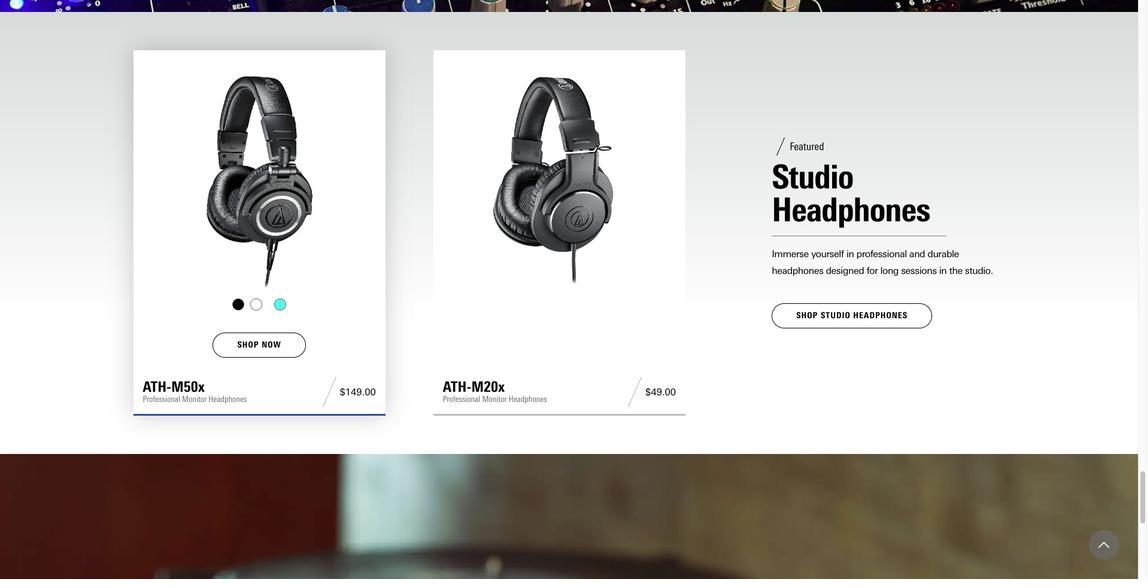 Task type: vqa. For each thing, say whether or not it's contained in the screenshot.
turntables
no



Task type: describe. For each thing, give the bounding box(es) containing it.
immerse yourself in professional and durable headphones designed for long sessions in the studio.
[[772, 248, 993, 277]]

arrow up image
[[1099, 540, 1109, 551]]

studio.
[[965, 265, 993, 277]]

shop studio headphones
[[796, 311, 908, 321]]

divider line image for ath-m50x
[[319, 377, 340, 407]]

shop for shop studio headphones
[[796, 311, 818, 321]]

m50x
[[171, 378, 205, 395]]

sessions
[[901, 265, 937, 277]]

shop studio headphones link
[[772, 303, 932, 329]]

m20x
[[472, 378, 505, 395]]

shop for shop now
[[237, 340, 259, 350]]

now
[[262, 340, 281, 350]]

0 vertical spatial in
[[847, 248, 854, 260]]

headphones inside button
[[853, 311, 908, 321]]

professional for m50x
[[143, 394, 180, 404]]

monitor for m50x
[[182, 394, 207, 404]]

1 headphones |audio-technica image from the top
[[0, 0, 1138, 12]]

studio inside studio headphones
[[772, 157, 853, 197]]

ath-m20x l professional studio monitor headphones image
[[443, 60, 676, 293]]

designed
[[826, 265, 864, 277]]

shop studio headphones button
[[772, 303, 932, 329]]

professional
[[857, 248, 907, 260]]

the
[[949, 265, 963, 277]]

professional for m20x
[[443, 394, 480, 404]]

and
[[909, 248, 925, 260]]

shop now
[[237, 340, 281, 350]]



Task type: locate. For each thing, give the bounding box(es) containing it.
monitor
[[182, 394, 207, 404], [482, 394, 507, 404]]

1 vertical spatial studio
[[821, 311, 851, 321]]

professional
[[143, 394, 180, 404], [443, 394, 480, 404]]

2 monitor from the left
[[482, 394, 507, 404]]

$49.00
[[646, 386, 676, 398]]

professional inside ath-m20x professional monitor headphones
[[443, 394, 480, 404]]

headphones right m50x
[[209, 394, 247, 404]]

0 horizontal spatial professional
[[143, 394, 180, 404]]

$149.00
[[340, 386, 376, 398]]

1 horizontal spatial shop
[[796, 311, 818, 321]]

shop down headphones
[[796, 311, 818, 321]]

ath- for m20x
[[443, 378, 472, 395]]

0 vertical spatial headphones |audio-technica image
[[0, 0, 1138, 12]]

professional inside ath-m50x professional monitor headphones
[[143, 394, 180, 404]]

yourself
[[811, 248, 844, 260]]

option group
[[142, 298, 377, 310]]

0 vertical spatial studio
[[772, 157, 853, 197]]

image of ath-m50x image
[[143, 60, 376, 293]]

monitor inside ath-m20x professional monitor headphones
[[482, 394, 507, 404]]

2 divider line image from the left
[[625, 377, 646, 407]]

immerse
[[772, 248, 809, 260]]

studio inside button
[[821, 311, 851, 321]]

headphones right 'm20x'
[[509, 394, 547, 404]]

shop inside button
[[796, 311, 818, 321]]

monitor inside ath-m50x professional monitor headphones
[[182, 394, 207, 404]]

1 horizontal spatial monitor
[[482, 394, 507, 404]]

1 vertical spatial in
[[939, 265, 947, 277]]

1 horizontal spatial divider line image
[[625, 377, 646, 407]]

ath- inside ath-m50x professional monitor headphones
[[143, 378, 171, 395]]

for
[[867, 265, 878, 277]]

1 monitor from the left
[[182, 394, 207, 404]]

0 horizontal spatial monitor
[[182, 394, 207, 404]]

1 divider line image from the left
[[319, 377, 340, 407]]

divider line image
[[319, 377, 340, 407], [625, 377, 646, 407]]

long
[[880, 265, 899, 277]]

shop now link
[[213, 333, 306, 358]]

1 ath- from the left
[[143, 378, 171, 395]]

headphones inside ath-m20x professional monitor headphones
[[509, 394, 547, 404]]

headphones
[[772, 265, 824, 277]]

ath-
[[143, 378, 171, 395], [443, 378, 472, 395]]

headphones |audio-technica image
[[0, 0, 1138, 12], [0, 454, 1138, 580]]

shop left now
[[237, 340, 259, 350]]

shop
[[796, 311, 818, 321], [237, 340, 259, 350]]

0 horizontal spatial shop
[[237, 340, 259, 350]]

divider line image for ath-m20x
[[625, 377, 646, 407]]

in
[[847, 248, 854, 260], [939, 265, 947, 277]]

durable
[[928, 248, 959, 260]]

2 headphones |audio-technica image from the top
[[0, 454, 1138, 580]]

ath- for m50x
[[143, 378, 171, 395]]

headphones inside ath-m50x professional monitor headphones
[[209, 394, 247, 404]]

ath-m50x professional monitor headphones
[[143, 378, 247, 404]]

0 horizontal spatial ath-
[[143, 378, 171, 395]]

2 ath- from the left
[[443, 378, 472, 395]]

headphones
[[772, 190, 930, 230], [853, 311, 908, 321], [209, 394, 247, 404], [509, 394, 547, 404]]

monitor for m20x
[[482, 394, 507, 404]]

ath-m20x professional monitor headphones
[[443, 378, 547, 404]]

studio down designed
[[821, 311, 851, 321]]

1 horizontal spatial in
[[939, 265, 947, 277]]

1 professional from the left
[[143, 394, 180, 404]]

1 vertical spatial shop
[[237, 340, 259, 350]]

in up designed
[[847, 248, 854, 260]]

1 vertical spatial headphones |audio-technica image
[[0, 454, 1138, 580]]

1 horizontal spatial professional
[[443, 394, 480, 404]]

1 horizontal spatial ath-
[[443, 378, 472, 395]]

0 horizontal spatial divider line image
[[319, 377, 340, 407]]

studio
[[772, 157, 853, 197], [821, 311, 851, 321]]

featured
[[790, 140, 824, 153]]

headphones down for
[[853, 311, 908, 321]]

studio headphones
[[772, 157, 930, 230]]

studio down featured
[[772, 157, 853, 197]]

ath- inside ath-m20x professional monitor headphones
[[443, 378, 472, 395]]

2 professional from the left
[[443, 394, 480, 404]]

0 vertical spatial shop
[[796, 311, 818, 321]]

0 horizontal spatial in
[[847, 248, 854, 260]]

in left the
[[939, 265, 947, 277]]

headphones up yourself
[[772, 190, 930, 230]]



